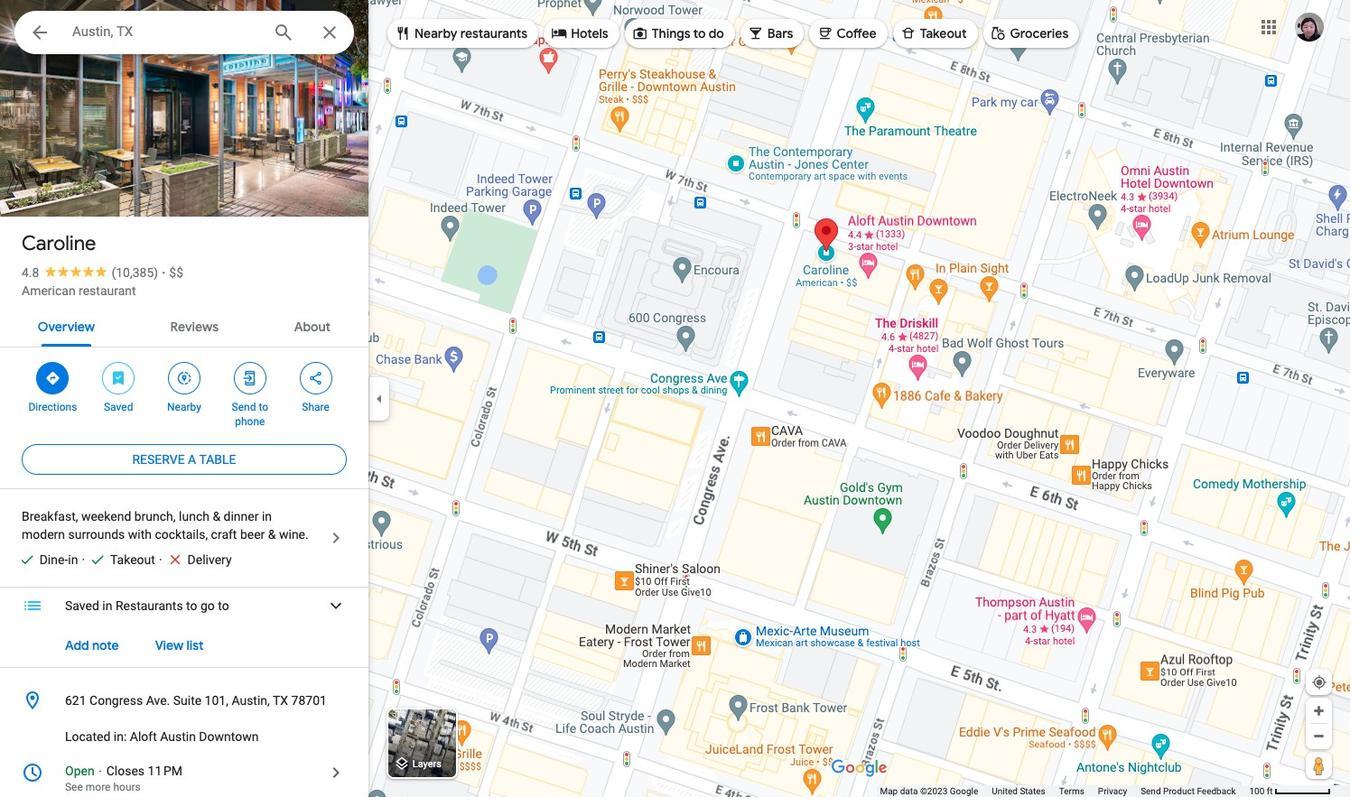 Task type: locate. For each thing, give the bounding box(es) containing it.
zoom out image
[[1313, 730, 1326, 744]]

saved in restaurants to go to
[[65, 599, 229, 613]]

0 horizontal spatial saved
[[65, 599, 99, 613]]

0 vertical spatial in
[[262, 510, 272, 524]]

dine-
[[39, 553, 68, 567]]

offers takeout group
[[82, 551, 155, 569]]

send up phone
[[232, 401, 256, 414]]

· inside no delivery group
[[159, 553, 162, 567]]

·
[[162, 266, 166, 280], [82, 553, 85, 567], [159, 553, 162, 567]]

· right dine-in
[[82, 553, 85, 567]]

saved image
[[110, 370, 127, 387]]

takeout right 
[[920, 25, 967, 42]]

0 vertical spatial saved
[[104, 401, 133, 414]]

 button
[[14, 11, 65, 58]]

to left do
[[694, 25, 706, 42]]

a
[[188, 453, 196, 467]]


[[551, 23, 568, 43]]

0 vertical spatial nearby
[[415, 25, 458, 42]]

closes
[[106, 764, 145, 779]]

1 horizontal spatial nearby
[[415, 25, 458, 42]]

1 horizontal spatial send
[[1141, 787, 1162, 797]]

located
[[65, 730, 111, 745]]

nearby inside  nearby restaurants
[[415, 25, 458, 42]]

0 horizontal spatial takeout
[[110, 553, 155, 567]]

1 vertical spatial saved
[[65, 599, 99, 613]]

2 horizontal spatial in
[[262, 510, 272, 524]]

list
[[186, 638, 204, 654]]

overview button
[[23, 304, 109, 347]]

0 horizontal spatial in
[[68, 553, 78, 567]]

nearby down 
[[167, 401, 201, 414]]

1 horizontal spatial saved
[[104, 401, 133, 414]]

to up phone
[[259, 401, 268, 414]]

states
[[1020, 787, 1046, 797]]

1 vertical spatial nearby
[[167, 401, 201, 414]]

google account: michele murakami  
(michele.murakami@adept.ai) image
[[1296, 12, 1325, 41]]

0 horizontal spatial send
[[232, 401, 256, 414]]

1 vertical spatial takeout
[[110, 553, 155, 567]]

send inside send product feedback button
[[1141, 787, 1162, 797]]

feedback
[[1198, 787, 1236, 797]]


[[748, 23, 764, 43]]

google maps element
[[0, 0, 1351, 798]]

nearby right 
[[415, 25, 458, 42]]

send for send to phone
[[232, 401, 256, 414]]

tab list inside google maps element
[[0, 304, 369, 347]]

layers
[[413, 759, 442, 771]]

4.8 stars image
[[39, 266, 112, 277]]


[[632, 23, 648, 43]]

in inside serves dine-in group
[[68, 553, 78, 567]]

austin
[[160, 730, 196, 745]]

0 vertical spatial &
[[213, 510, 221, 524]]

things
[[652, 25, 691, 42]]

saved inside button
[[104, 401, 133, 414]]

view list button
[[137, 624, 222, 668]]

saved in restaurants to go to image
[[22, 595, 43, 617]]

send for send product feedback
[[1141, 787, 1162, 797]]

add
[[65, 638, 89, 654]]

tx
[[273, 694, 288, 708]]

10,385 reviews element
[[112, 266, 158, 280]]

saved inside group
[[65, 599, 99, 613]]

footer containing map data ©2023 google
[[880, 786, 1250, 798]]

11 pm
[[148, 764, 183, 779]]

footer
[[880, 786, 1250, 798]]

in up beer
[[262, 510, 272, 524]]

· down cocktails, on the left of page
[[159, 553, 162, 567]]

0 vertical spatial takeout
[[920, 25, 967, 42]]

in inside the saved in restaurants to go to group
[[102, 599, 112, 613]]

621 congress ave. suite 101, austin, tx 78701 button
[[0, 683, 369, 719]]

weekend
[[81, 510, 131, 524]]

product
[[1164, 787, 1195, 797]]

none field inside 'austin, tx' field
[[72, 21, 258, 42]]

united
[[992, 787, 1018, 797]]

1 horizontal spatial &
[[268, 528, 276, 542]]

suite
[[173, 694, 202, 708]]

terms button
[[1060, 786, 1085, 798]]

1 horizontal spatial takeout
[[920, 25, 967, 42]]

map data ©2023 google
[[880, 787, 979, 797]]

 takeout
[[900, 23, 967, 43]]

· left the 'price: moderate' element
[[162, 266, 166, 280]]

1 vertical spatial in
[[68, 553, 78, 567]]

send product feedback button
[[1141, 786, 1236, 798]]

nearby
[[415, 25, 458, 42], [167, 401, 201, 414]]

to
[[694, 25, 706, 42], [259, 401, 268, 414], [186, 599, 197, 613], [218, 599, 229, 613]]

view
[[155, 638, 184, 654]]

reserve
[[132, 453, 185, 467]]

located in: aloft austin downtown button
[[0, 719, 369, 755]]

& up the craft
[[213, 510, 221, 524]]

· inside offers takeout group
[[82, 553, 85, 567]]

in down surrounds
[[68, 553, 78, 567]]

american restaurant
[[22, 284, 136, 298]]

dinner
[[224, 510, 259, 524]]

groceries
[[1011, 25, 1069, 42]]

photos
[[85, 179, 130, 196]]

4.8
[[22, 266, 39, 280]]

0 horizontal spatial nearby
[[167, 401, 201, 414]]

send
[[232, 401, 256, 414], [1141, 787, 1162, 797]]

nearby inside 'actions for caroline' region
[[167, 401, 201, 414]]

0 horizontal spatial &
[[213, 510, 221, 524]]

0 vertical spatial send
[[232, 401, 256, 414]]

downtown
[[199, 730, 259, 745]]

2 vertical spatial in
[[102, 599, 112, 613]]

saved
[[104, 401, 133, 414], [65, 599, 99, 613]]

&
[[213, 510, 221, 524], [268, 528, 276, 542]]

craft
[[211, 528, 237, 542]]

send inside send to phone
[[232, 401, 256, 414]]


[[395, 23, 411, 43]]

tab list containing overview
[[0, 304, 369, 347]]

1 horizontal spatial in
[[102, 599, 112, 613]]

to right go at the bottom left of the page
[[218, 599, 229, 613]]

None field
[[72, 21, 258, 42]]

show place lists details image
[[328, 598, 344, 614]]

show your location image
[[1312, 675, 1328, 691]]

saved up add
[[65, 599, 99, 613]]

621 congress ave. suite 101, austin, tx 78701
[[65, 694, 327, 708]]

takeout
[[920, 25, 967, 42], [110, 553, 155, 567]]

to inside  things to do
[[694, 25, 706, 42]]

restaurants
[[116, 599, 183, 613]]

zoom in image
[[1313, 705, 1326, 718]]

takeout down with
[[110, 553, 155, 567]]

tab list
[[0, 304, 369, 347]]

101,
[[205, 694, 229, 708]]

with
[[128, 528, 152, 542]]

saved in restaurants to go to group
[[0, 585, 369, 668]]

1 vertical spatial send
[[1141, 787, 1162, 797]]

send left 'product'
[[1141, 787, 1162, 797]]

& right beer
[[268, 528, 276, 542]]

about button
[[280, 304, 345, 347]]

more
[[86, 782, 111, 794]]

reviews button
[[156, 304, 233, 347]]

united states
[[992, 787, 1046, 797]]

coffee
[[837, 25, 877, 42]]

saved down saved icon
[[104, 401, 133, 414]]

in up note
[[102, 599, 112, 613]]

breakfast,
[[22, 510, 78, 524]]

restaurant
[[79, 284, 136, 298]]

aloft
[[130, 730, 157, 745]]


[[817, 23, 833, 43]]

map
[[880, 787, 898, 797]]


[[176, 369, 192, 389]]


[[45, 369, 61, 389]]

austin,
[[232, 694, 270, 708]]



Task type: vqa. For each thing, say whether or not it's contained in the screenshot.
View
yes



Task type: describe. For each thing, give the bounding box(es) containing it.
surrounds
[[68, 528, 125, 542]]

open
[[65, 764, 95, 779]]

reviews
[[170, 319, 219, 335]]

data
[[901, 787, 918, 797]]

send product feedback
[[1141, 787, 1236, 797]]

 bars
[[748, 23, 794, 43]]

· for delivery
[[159, 553, 162, 567]]

photo of caroline image
[[0, 0, 369, 238]]


[[308, 369, 324, 389]]

 nearby restaurants
[[395, 23, 528, 43]]

Austin, TX field
[[14, 11, 354, 54]]

1,838 photos button
[[14, 172, 137, 203]]

1 vertical spatial &
[[268, 528, 276, 542]]

brunch,
[[134, 510, 176, 524]]

caroline
[[22, 231, 96, 257]]

⋅
[[98, 764, 103, 779]]

100 ft button
[[1250, 787, 1332, 797]]

located in: aloft austin downtown
[[65, 730, 259, 745]]

 coffee
[[817, 23, 877, 43]]

view list
[[155, 638, 204, 654]]

terms
[[1060, 787, 1085, 797]]

saved for saved in restaurants to go to
[[65, 599, 99, 613]]

 things to do
[[632, 23, 724, 43]]

 search field
[[14, 11, 369, 58]]

©2023
[[921, 787, 948, 797]]

table
[[199, 453, 236, 467]]

in inside breakfast, weekend brunch, lunch & dinner in modern surrounds with cocktails, craft beer & wine.
[[262, 510, 272, 524]]

takeout inside  takeout
[[920, 25, 967, 42]]

show street view coverage image
[[1307, 753, 1333, 780]]

100 ft
[[1250, 787, 1274, 797]]


[[29, 20, 51, 45]]

(10,385)
[[112, 266, 158, 280]]

caroline main content
[[0, 0, 369, 798]]

actions for caroline region
[[0, 348, 369, 438]]

1,838
[[46, 179, 81, 196]]

serves dine-in group
[[11, 551, 78, 569]]

no delivery group
[[159, 551, 232, 569]]

ave.
[[146, 694, 170, 708]]

price: moderate element
[[169, 266, 184, 280]]

go
[[201, 599, 215, 613]]

congress
[[89, 694, 143, 708]]

restaurants
[[461, 25, 528, 42]]

about
[[294, 319, 331, 335]]

collapse side panel image
[[370, 389, 389, 409]]

in for saved in restaurants to go to
[[102, 599, 112, 613]]

reserve a table
[[132, 453, 236, 467]]


[[900, 23, 917, 43]]

in:
[[114, 730, 127, 745]]

footer inside google maps element
[[880, 786, 1250, 798]]

 groceries
[[991, 23, 1069, 43]]

information for caroline region
[[0, 679, 369, 798]]

united states button
[[992, 786, 1046, 798]]

american
[[22, 284, 76, 298]]

breakfast, weekend brunch, lunch & dinner in modern surrounds with cocktails, craft beer & wine.
[[22, 510, 309, 542]]

do
[[709, 25, 724, 42]]

to inside send to phone
[[259, 401, 268, 414]]

saved button
[[86, 357, 151, 415]]

78701
[[291, 694, 327, 708]]

wine.
[[279, 528, 309, 542]]

phone
[[235, 416, 265, 428]]

google
[[950, 787, 979, 797]]

dine-in
[[39, 553, 78, 567]]

american restaurant button
[[22, 282, 136, 300]]

add note
[[65, 638, 119, 654]]

hours
[[113, 782, 141, 794]]

 hotels
[[551, 23, 609, 43]]

send to phone
[[232, 401, 268, 428]]

overview
[[38, 319, 95, 335]]

· $$
[[162, 266, 184, 280]]

saved for saved
[[104, 401, 133, 414]]

1,838 photos
[[46, 179, 130, 196]]

delivery
[[188, 553, 232, 567]]

beer
[[240, 528, 265, 542]]

to left go at the bottom left of the page
[[186, 599, 197, 613]]


[[242, 369, 258, 389]]

100
[[1250, 787, 1265, 797]]

$$
[[169, 266, 184, 280]]

open ⋅ closes 11 pm see more hours
[[65, 764, 183, 794]]

note
[[92, 638, 119, 654]]

in for dine-in
[[68, 553, 78, 567]]

directions
[[28, 401, 77, 414]]

bars
[[768, 25, 794, 42]]

privacy
[[1099, 787, 1128, 797]]

share
[[302, 401, 330, 414]]

see
[[65, 782, 83, 794]]

621
[[65, 694, 86, 708]]

· for takeout
[[82, 553, 85, 567]]

takeout inside group
[[110, 553, 155, 567]]

lunch
[[179, 510, 210, 524]]

ft
[[1267, 787, 1274, 797]]



